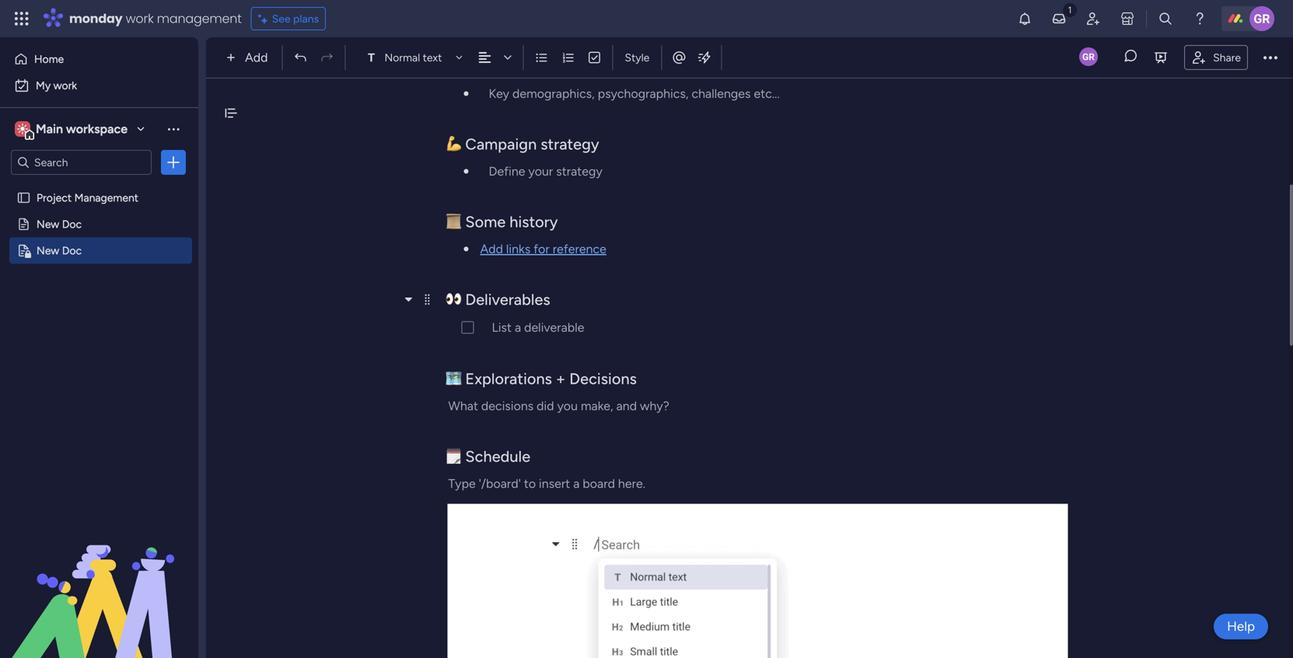 Task type: describe. For each thing, give the bounding box(es) containing it.
monday marketplace image
[[1120, 11, 1136, 26]]

home
[[34, 53, 64, 66]]

normal text
[[385, 51, 442, 64]]

some
[[466, 213, 506, 231]]

management
[[157, 10, 242, 27]]

normal
[[385, 51, 420, 64]]

new for public board icon
[[37, 218, 59, 231]]

1 1 image from the top
[[464, 169, 469, 174]]

👀
[[446, 291, 462, 309]]

text
[[423, 51, 442, 64]]

help
[[1228, 619, 1256, 635]]

0 horizontal spatial 1 image
[[464, 91, 469, 96]]

private board image
[[16, 244, 31, 258]]

Search in workspace field
[[33, 154, 130, 172]]

my work option
[[9, 73, 189, 98]]

style
[[625, 51, 650, 64]]

invite members image
[[1086, 11, 1102, 26]]

strategy
[[541, 135, 600, 154]]

💪 campaign strategy
[[446, 135, 600, 154]]

🗓 schedule
[[446, 448, 531, 466]]

plans
[[293, 12, 319, 25]]

project management
[[37, 191, 139, 205]]

greg robinson image
[[1250, 6, 1275, 31]]

main
[[36, 122, 63, 137]]

list box containing project management
[[0, 182, 198, 474]]

new doc for private board image
[[37, 244, 82, 258]]

options image
[[166, 155, 181, 170]]

lottie animation element
[[0, 502, 198, 659]]

menu image
[[422, 294, 433, 306]]

share
[[1214, 51, 1242, 64]]

see plans
[[272, 12, 319, 25]]

public board image
[[16, 191, 31, 205]]

work for my
[[53, 79, 77, 92]]

workspace options image
[[166, 121, 181, 137]]

work for monday
[[126, 10, 154, 27]]

🗺 explorations
[[446, 370, 552, 389]]

bulleted list image
[[535, 51, 549, 65]]

home option
[[9, 47, 189, 72]]

reference
[[553, 242, 607, 257]]

📜 some history
[[446, 213, 558, 231]]

add for add links for reference
[[480, 242, 503, 257]]

help image
[[1193, 11, 1208, 26]]

add links for reference link
[[480, 242, 607, 257]]

💪
[[446, 135, 462, 154]]

history
[[510, 213, 558, 231]]

checklist image
[[588, 51, 602, 65]]

new doc for public board icon
[[37, 218, 82, 231]]

see plans button
[[251, 7, 326, 30]]



Task type: locate. For each thing, give the bounding box(es) containing it.
management
[[74, 191, 139, 205]]

1 image down campaign at the left of the page
[[464, 169, 469, 174]]

2 doc from the top
[[62, 244, 82, 258]]

mention image
[[672, 50, 687, 65]]

workspace image
[[15, 121, 30, 138]]

new doc right private board image
[[37, 244, 82, 258]]

doc
[[62, 218, 82, 231], [62, 244, 82, 258]]

add left undo ⌘+z image
[[245, 50, 268, 65]]

doc right private board image
[[62, 244, 82, 258]]

my work
[[36, 79, 77, 92]]

📜
[[446, 213, 462, 231]]

0 horizontal spatial add
[[245, 50, 268, 65]]

main workspace
[[36, 122, 128, 137]]

select product image
[[14, 11, 30, 26]]

1 vertical spatial work
[[53, 79, 77, 92]]

home link
[[9, 47, 189, 72]]

monday work management
[[69, 10, 242, 27]]

work right "my"
[[53, 79, 77, 92]]

add left links
[[480, 242, 503, 257]]

workspace
[[66, 122, 128, 137]]

doc down project management
[[62, 218, 82, 231]]

1 vertical spatial new
[[37, 244, 59, 258]]

doc for private board image
[[62, 244, 82, 258]]

0 vertical spatial work
[[126, 10, 154, 27]]

public board image
[[16, 217, 31, 232]]

1 image
[[1064, 1, 1078, 18], [464, 91, 469, 96]]

👀 deliverables
[[446, 291, 551, 309]]

1 horizontal spatial 1 image
[[1064, 1, 1078, 18]]

new doc
[[37, 218, 82, 231], [37, 244, 82, 258]]

help button
[[1215, 615, 1269, 640]]

workspace image
[[17, 121, 28, 138]]

deliverables
[[466, 291, 551, 309]]

doc for public board icon
[[62, 218, 82, 231]]

0 vertical spatial 1 image
[[1064, 1, 1078, 18]]

1 vertical spatial 1 image
[[464, 247, 469, 252]]

1 vertical spatial doc
[[62, 244, 82, 258]]

main workspace button
[[11, 116, 152, 142]]

add for add
[[245, 50, 268, 65]]

notifications image
[[1018, 11, 1033, 26]]

work
[[126, 10, 154, 27], [53, 79, 77, 92]]

monday
[[69, 10, 123, 27]]

2 new doc from the top
[[37, 244, 82, 258]]

1 image down some
[[464, 247, 469, 252]]

0 horizontal spatial work
[[53, 79, 77, 92]]

list box
[[0, 182, 198, 474]]

see
[[272, 12, 291, 25]]

add links for reference
[[480, 242, 607, 257]]

1 horizontal spatial add
[[480, 242, 503, 257]]

2 1 image from the top
[[464, 247, 469, 252]]

new right public board icon
[[37, 218, 59, 231]]

lottie animation image
[[0, 502, 198, 659]]

new doc down 'project'
[[37, 218, 82, 231]]

new right private board image
[[37, 244, 59, 258]]

add
[[245, 50, 268, 65], [480, 242, 503, 257]]

1 doc from the top
[[62, 218, 82, 231]]

new
[[37, 218, 59, 231], [37, 244, 59, 258]]

numbered list image
[[561, 51, 575, 65]]

my
[[36, 79, 51, 92]]

2 new from the top
[[37, 244, 59, 258]]

+
[[556, 370, 566, 389]]

1 image left the invite members "image"
[[1064, 1, 1078, 18]]

search everything image
[[1158, 11, 1174, 26]]

1 horizontal spatial work
[[126, 10, 154, 27]]

undo ⌘+z image
[[294, 51, 308, 65]]

1 new from the top
[[37, 218, 59, 231]]

share button
[[1185, 45, 1249, 70]]

workspace selection element
[[15, 120, 130, 140]]

dynamic values image
[[697, 50, 712, 65]]

my work link
[[9, 73, 189, 98]]

new for private board image
[[37, 244, 59, 258]]

1 new doc from the top
[[37, 218, 82, 231]]

option
[[0, 184, 198, 187]]

add inside popup button
[[245, 50, 268, 65]]

v2 ellipsis image
[[1264, 47, 1278, 68]]

work inside option
[[53, 79, 77, 92]]

add button
[[220, 45, 277, 70]]

style button
[[618, 44, 657, 71]]

0 vertical spatial add
[[245, 50, 268, 65]]

board activity image
[[1080, 47, 1099, 66]]

decisions
[[570, 370, 637, 389]]

update feed image
[[1052, 11, 1067, 26]]

work right monday
[[126, 10, 154, 27]]

1 vertical spatial add
[[480, 242, 503, 257]]

1 vertical spatial new doc
[[37, 244, 82, 258]]

0 vertical spatial new doc
[[37, 218, 82, 231]]

0 vertical spatial doc
[[62, 218, 82, 231]]

🗺 explorations + decisions
[[446, 370, 637, 389]]

1 image
[[464, 169, 469, 174], [464, 247, 469, 252]]

for
[[534, 242, 550, 257]]

1 vertical spatial 1 image
[[464, 91, 469, 96]]

project
[[37, 191, 72, 205]]

0 vertical spatial 1 image
[[464, 169, 469, 174]]

1 image up campaign at the left of the page
[[464, 91, 469, 96]]

campaign
[[466, 135, 537, 154]]

links
[[506, 242, 531, 257]]

0 vertical spatial new
[[37, 218, 59, 231]]



Task type: vqa. For each thing, say whether or not it's contained in the screenshot.
the leftmost the Doc
no



